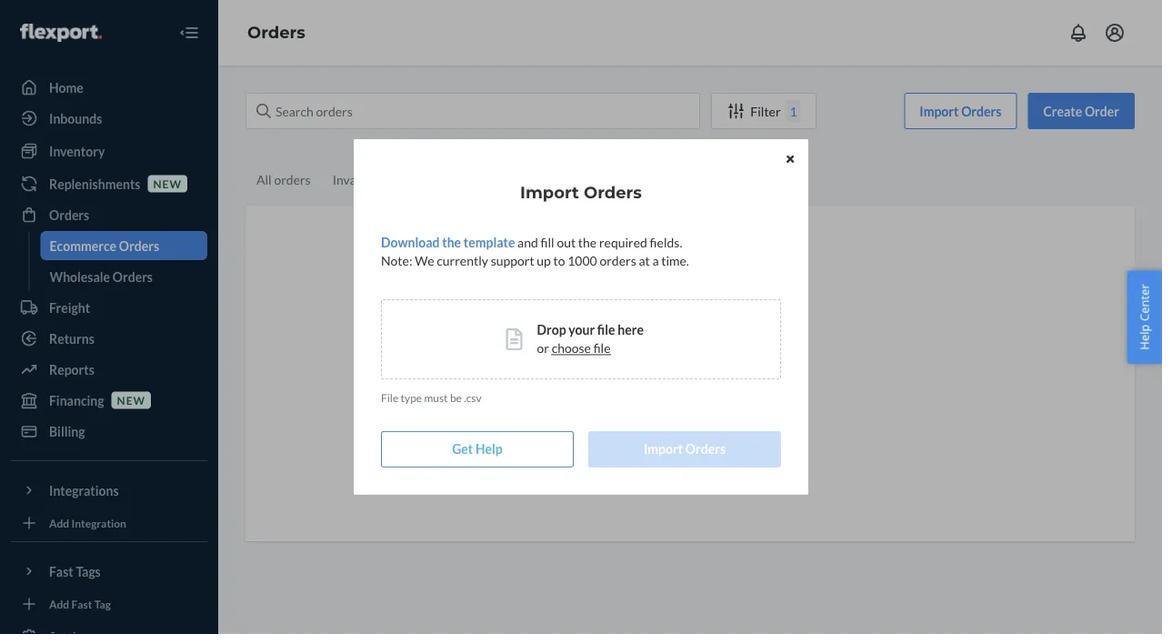 Task type: locate. For each thing, give the bounding box(es) containing it.
help inside button
[[1137, 324, 1153, 350]]

file
[[381, 391, 399, 404]]

the up '1000'
[[578, 235, 597, 251]]

be
[[450, 391, 462, 404]]

0 horizontal spatial orders
[[584, 183, 642, 203]]

file down your
[[594, 341, 611, 356]]

fields.
[[650, 235, 683, 251]]

1 horizontal spatial import
[[644, 442, 683, 457]]

1 horizontal spatial the
[[578, 235, 597, 251]]

orders
[[584, 183, 642, 203], [686, 442, 726, 457]]

help right get
[[476, 442, 503, 457]]

get help
[[452, 442, 503, 457]]

0 vertical spatial help
[[1137, 324, 1153, 350]]

here
[[618, 322, 644, 338]]

1 horizontal spatial help
[[1137, 324, 1153, 350]]

and
[[518, 235, 538, 251]]

out
[[557, 235, 576, 251]]

help down center
[[1137, 324, 1153, 350]]

0 horizontal spatial help
[[476, 442, 503, 457]]

note:
[[381, 253, 412, 269]]

to
[[554, 253, 565, 269]]

up
[[537, 253, 551, 269]]

import
[[520, 183, 579, 203], [644, 442, 683, 457]]

1 vertical spatial import orders
[[644, 442, 726, 457]]

1 horizontal spatial import orders
[[644, 442, 726, 457]]

0 horizontal spatial import
[[520, 183, 579, 203]]

2 the from the left
[[578, 235, 597, 251]]

choose
[[552, 341, 591, 356]]

file type must be .csv
[[381, 391, 482, 404]]

help inside "import orders" dialog
[[476, 442, 503, 457]]

import orders button
[[589, 431, 781, 468]]

1 vertical spatial orders
[[686, 442, 726, 457]]

import orders dialog
[[354, 139, 809, 495]]

import orders
[[520, 183, 642, 203], [644, 442, 726, 457]]

1 horizontal spatial orders
[[686, 442, 726, 457]]

file
[[597, 322, 615, 338], [594, 341, 611, 356]]

download the template and fill out the required fields. note: we currently support up to 1000 orders at a time.
[[381, 235, 689, 269]]

time.
[[662, 253, 689, 269]]

we
[[415, 253, 434, 269]]

the
[[442, 235, 461, 251], [578, 235, 597, 251]]

get
[[452, 442, 473, 457]]

0 vertical spatial import
[[520, 183, 579, 203]]

file alt image
[[506, 328, 523, 350]]

1 vertical spatial import
[[644, 442, 683, 457]]

file left here
[[597, 322, 615, 338]]

0 horizontal spatial the
[[442, 235, 461, 251]]

0 horizontal spatial import orders
[[520, 183, 642, 203]]

help
[[1137, 324, 1153, 350], [476, 442, 503, 457]]

help center
[[1137, 284, 1153, 350]]

1 vertical spatial help
[[476, 442, 503, 457]]

template
[[464, 235, 515, 251]]

0 vertical spatial import orders
[[520, 183, 642, 203]]

the up currently
[[442, 235, 461, 251]]



Task type: describe. For each thing, give the bounding box(es) containing it.
help center button
[[1127, 270, 1163, 364]]

must
[[424, 391, 448, 404]]

currently
[[437, 253, 488, 269]]

your
[[569, 322, 595, 338]]

import orders inside button
[[644, 442, 726, 457]]

0 vertical spatial orders
[[584, 183, 642, 203]]

1 vertical spatial file
[[594, 341, 611, 356]]

a
[[653, 253, 659, 269]]

1 the from the left
[[442, 235, 461, 251]]

type
[[401, 391, 422, 404]]

0 vertical spatial file
[[597, 322, 615, 338]]

download
[[381, 235, 440, 251]]

center
[[1137, 284, 1153, 321]]

at
[[639, 253, 650, 269]]

close image
[[787, 154, 794, 165]]

drop
[[537, 322, 566, 338]]

.csv
[[464, 391, 482, 404]]

get help link
[[381, 431, 574, 468]]

fill
[[541, 235, 555, 251]]

required
[[599, 235, 648, 251]]

orders inside button
[[686, 442, 726, 457]]

1000
[[568, 253, 597, 269]]

or
[[537, 341, 549, 356]]

drop your file here or choose file
[[537, 322, 644, 356]]

orders
[[600, 253, 636, 269]]

import inside import orders button
[[644, 442, 683, 457]]

support
[[491, 253, 535, 269]]

download the template link
[[381, 235, 515, 251]]



Task type: vqa. For each thing, say whether or not it's contained in the screenshot.
TRACK
no



